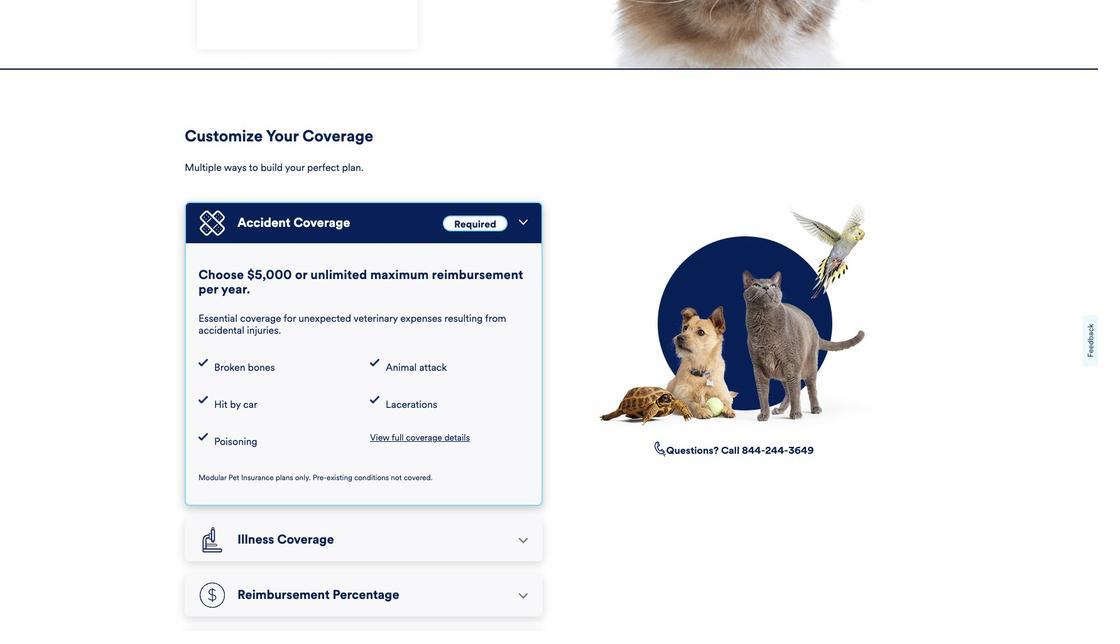 Task type: vqa. For each thing, say whether or not it's contained in the screenshot.
Only.
yes



Task type: describe. For each thing, give the bounding box(es) containing it.
or
[[295, 267, 308, 283]]

244-
[[766, 445, 789, 457]]

questions? call 844-244-3649
[[667, 445, 814, 457]]

844-
[[742, 445, 766, 457]]

call
[[722, 445, 740, 457]]

check mark image for animal attack
[[370, 359, 380, 367]]

poisoning
[[214, 436, 257, 448]]

844-244-3649 link
[[742, 445, 814, 457]]

plans
[[276, 474, 293, 482]]

accident coverage
[[238, 215, 350, 231]]

reimbursement
[[432, 267, 524, 283]]

veterinary
[[354, 313, 398, 325]]

multiple
[[185, 162, 222, 174]]

coverage for illness coverage
[[277, 532, 334, 548]]

check mark image for poisoning
[[199, 433, 208, 441]]

modular pet insurance plans only. pre-existing conditions not                   covered.
[[199, 474, 433, 482]]

view full coverage details link
[[370, 433, 470, 443]]

attack
[[420, 362, 447, 374]]

essential coverage for unexpected veterinary expenses                   resulting from accidental injuries.
[[199, 313, 507, 337]]

hit by car
[[214, 399, 257, 411]]

check mark image for hit by car
[[199, 396, 208, 404]]

resulting
[[445, 313, 483, 325]]

unexpected
[[299, 313, 351, 325]]

accident
[[238, 215, 291, 231]]

maximum
[[371, 267, 429, 283]]

ways
[[224, 162, 247, 174]]

your
[[285, 162, 305, 174]]

unlimited
[[311, 267, 367, 283]]

perfect
[[307, 162, 340, 174]]

plan.
[[342, 162, 364, 174]]

insurance
[[241, 474, 274, 482]]

view
[[370, 433, 390, 443]]

lacerations
[[386, 399, 438, 411]]

hit
[[214, 399, 228, 411]]

details
[[445, 433, 470, 443]]

by
[[230, 399, 241, 411]]

animal
[[386, 362, 417, 374]]

to
[[249, 162, 258, 174]]

coverage for accident coverage
[[294, 215, 350, 231]]

for
[[284, 313, 296, 325]]

percentage
[[333, 587, 400, 603]]

coverage inside 'essential coverage for unexpected veterinary expenses                   resulting from accidental injuries.'
[[240, 313, 281, 325]]

multiple ways to build your perfect plan.
[[185, 162, 364, 174]]

only.
[[295, 474, 311, 482]]

broken
[[214, 362, 245, 374]]

3649
[[789, 445, 814, 457]]



Task type: locate. For each thing, give the bounding box(es) containing it.
check mark image left "hit"
[[199, 396, 208, 404]]

1 vertical spatial check mark image
[[370, 396, 380, 404]]

1 horizontal spatial coverage
[[406, 433, 442, 443]]

pre-
[[313, 474, 327, 482]]

full
[[392, 433, 404, 443]]

2 vertical spatial check mark image
[[199, 433, 208, 441]]

0 horizontal spatial check mark image
[[199, 396, 208, 404]]

illness
[[238, 532, 274, 548]]

from
[[485, 313, 507, 325]]

car
[[243, 399, 257, 411]]

check mark image left poisoning
[[199, 433, 208, 441]]

reimbursement percentage
[[238, 587, 400, 603]]

conditions
[[354, 474, 389, 482]]

coverage left for
[[240, 313, 281, 325]]

1 vertical spatial check mark image
[[199, 396, 208, 404]]

choose
[[199, 267, 244, 283]]

1 horizontal spatial check mark image
[[370, 359, 380, 367]]

$5,000
[[247, 267, 292, 283]]

0 vertical spatial check mark image
[[370, 359, 380, 367]]

customize
[[185, 126, 263, 146]]

coverage
[[303, 126, 374, 146], [294, 215, 350, 231], [277, 532, 334, 548]]

existing
[[327, 474, 353, 482]]

customize your coverage
[[185, 126, 374, 146]]

modular
[[199, 474, 227, 482]]

illness coverage
[[238, 532, 334, 548]]

coverage up unlimited
[[294, 215, 350, 231]]

essential
[[199, 313, 238, 325]]

check mark image left animal
[[370, 359, 380, 367]]

0 vertical spatial coverage
[[240, 313, 281, 325]]

check mark image
[[370, 359, 380, 367], [199, 396, 208, 404]]

covered.
[[404, 474, 433, 482]]

year.
[[221, 282, 251, 297]]

expenses
[[401, 313, 442, 325]]

coverage
[[240, 313, 281, 325], [406, 433, 442, 443]]

required
[[454, 218, 497, 230]]

view full coverage details
[[370, 433, 470, 443]]

coverage up perfect
[[303, 126, 374, 146]]

not
[[391, 474, 402, 482]]

check mark image left lacerations
[[370, 396, 380, 404]]

choose $5,000 or unlimited maximum reimbursement per year.
[[199, 267, 524, 297]]

per
[[199, 282, 219, 297]]

bones
[[248, 362, 275, 374]]

2 vertical spatial coverage
[[277, 532, 334, 548]]

your
[[266, 126, 299, 146]]

accidental
[[199, 325, 245, 337]]

1 vertical spatial coverage
[[406, 433, 442, 443]]

0 vertical spatial check mark image
[[199, 359, 208, 367]]

check mark image left broken
[[199, 359, 208, 367]]

1 vertical spatial coverage
[[294, 215, 350, 231]]

coverage right illness
[[277, 532, 334, 548]]

injuries.
[[247, 325, 281, 337]]

check mark image for lacerations
[[370, 396, 380, 404]]

build
[[261, 162, 283, 174]]

0 horizontal spatial coverage
[[240, 313, 281, 325]]

broken bones
[[214, 362, 275, 374]]

reimbursement
[[238, 587, 330, 603]]

animal attack
[[386, 362, 447, 374]]

pet
[[229, 474, 239, 482]]

check mark image
[[199, 359, 208, 367], [370, 396, 380, 404], [199, 433, 208, 441]]

check mark image for broken bones
[[199, 359, 208, 367]]

coverage right the full
[[406, 433, 442, 443]]

questions?
[[667, 445, 719, 457]]

0 vertical spatial coverage
[[303, 126, 374, 146]]



